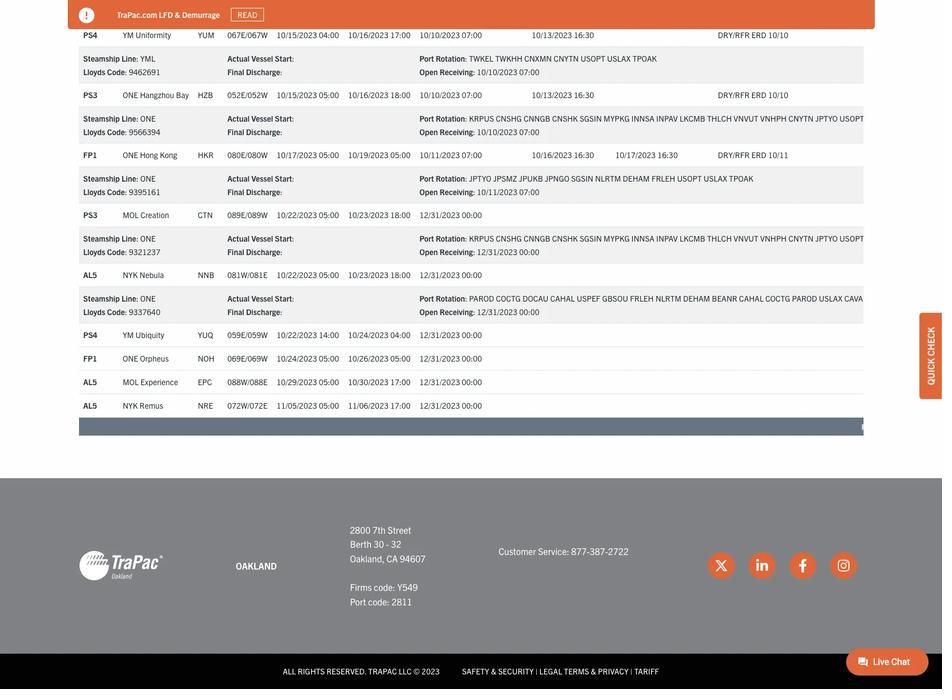 Task type: describe. For each thing, give the bounding box(es) containing it.
lloyds for steamship line : one lloyds code : 9395161
[[83, 187, 105, 197]]

lloyds for steamship line : one lloyds code : 9566394
[[83, 127, 105, 137]]

10/10/2023 inside the port rotation : twkel twkhh cnxmn cnytn usopt uslax tpoak open receiving : 10/10/2023 07:00
[[477, 67, 518, 77]]

krpus for 10/10/2023
[[469, 113, 494, 123]]

16:30 for 10/16/2023 17:00
[[574, 30, 595, 40]]

steamship for steamship line : one lloyds code : 9566394
[[83, 113, 120, 123]]

port inside firms code:  y549 port code:  2811
[[350, 596, 366, 607]]

fp1 for one hong kong
[[83, 150, 97, 160]]

read link
[[231, 8, 264, 21]]

30
[[374, 539, 384, 550]]

records displayed :
[[862, 422, 931, 432]]

cnshg for 10/10/2023
[[496, 113, 522, 123]]

ubiquity
[[136, 330, 164, 340]]

inpav for : 12/31/2023 00:00
[[657, 233, 678, 243]]

code for steamship line : one lloyds code : 9337640
[[107, 307, 125, 317]]

twkhh
[[496, 53, 523, 63]]

lloyds for steamship line : one lloyds code : 9337640
[[83, 307, 105, 317]]

vnvut for port rotation : krpus cnshg cnngb cnshk sgsin mypkg innsa inpav lkcmb thlch vnvut vnhph cnytn jptyo usopt uslax tpoak open receiving : 12/31/2023 00:00
[[734, 233, 759, 243]]

jpngo
[[545, 173, 570, 183]]

final for steamship line : one lloyds code : 9337640
[[228, 307, 244, 317]]

hangzhou
[[140, 90, 174, 100]]

gbsou
[[603, 293, 629, 303]]

080e/080w
[[228, 150, 268, 160]]

security
[[499, 666, 534, 677]]

mol creation
[[123, 210, 169, 220]]

records
[[862, 422, 890, 432]]

uslax inside port rotation : krpus cnshg cnngb cnshk sgsin mypkg innsa inpav lkcmb thlch vnvut vnhph cnytn jptyo usopt uslax tpoak open receiving : 12/31/2023 00:00
[[867, 233, 890, 243]]

10/24/2023 04:00
[[348, 330, 411, 340]]

05:00 for 081w/081e
[[319, 270, 339, 280]]

usopt inside port rotation : parod coctg docau cahal uspef gbsou frleh nlrtm deham beanr cahal coctg parod uslax cavan usopt tpoak open receiving : 12/31/2023 00:00
[[871, 293, 896, 303]]

deham inside port rotation : parod coctg docau cahal uspef gbsou frleh nlrtm deham beanr cahal coctg parod uslax cavan usopt tpoak open receiving : 12/31/2023 00:00
[[684, 293, 711, 303]]

10/30/2023
[[348, 377, 389, 387]]

dry/rfr for 10/16/2023 18:00
[[719, 90, 750, 100]]

safety
[[462, 666, 490, 677]]

bay
[[176, 90, 189, 100]]

receiving inside port rotation : jptyo jpsmz jpukb jpngo sgsin nlrtm deham frleh usopt uslax tpoak open receiving : 10/11/2023 07:00
[[440, 187, 473, 197]]

uslax inside the port rotation : twkel twkhh cnxmn cnytn usopt uslax tpoak open receiving : 10/10/2023 07:00
[[608, 53, 631, 63]]

9566394
[[129, 127, 161, 137]]

noh
[[198, 353, 215, 364]]

mol experience
[[123, 377, 178, 387]]

10/16/2023 for 10/16/2023 18:00
[[348, 90, 389, 100]]

00:00 for 081w/081e
[[462, 270, 482, 280]]

10/15/2023 for 10/15/2023 04:00
[[277, 30, 317, 40]]

2 horizontal spatial &
[[591, 666, 597, 677]]

actual for steamship line : one lloyds code : 9566394
[[228, 113, 250, 123]]

tpoak inside port rotation : jptyo jpsmz jpukb jpngo sgsin nlrtm deham frleh usopt uslax tpoak open receiving : 10/11/2023 07:00
[[730, 173, 754, 183]]

cnshg for 12/31/2023
[[496, 233, 522, 243]]

1 code from the top
[[107, 7, 125, 17]]

uslax inside port rotation : jptyo jpsmz jpukb jpngo sgsin nlrtm deham frleh usopt uslax tpoak open receiving : 10/11/2023 07:00
[[704, 173, 728, 183]]

16:30 down port rotation : krpus cnshg cnngb cnshk sgsin mypkg innsa inpav lkcmb thlch vnvut vnhph cnytn jptyo usopt uslax tpoak open receiving : 10/10/2023 07:00
[[658, 150, 678, 160]]

ps3 for mol creation
[[83, 210, 98, 220]]

00:00 for 089e/089w
[[462, 210, 482, 220]]

cnshk for 00:00
[[553, 233, 578, 243]]

frleh inside port rotation : jptyo jpsmz jpukb jpngo sgsin nlrtm deham frleh usopt uslax tpoak open receiving : 10/11/2023 07:00
[[652, 173, 676, 183]]

10/17/2023 16:30
[[616, 150, 678, 160]]

2 cahal from the left
[[740, 293, 764, 303]]

mol for mol experience
[[123, 377, 139, 387]]

oakland,
[[350, 553, 385, 564]]

07:00 inside the port rotation : twkel twkhh cnxmn cnytn usopt uslax tpoak open receiving : 10/10/2023 07:00
[[520, 67, 540, 77]]

nyk remus
[[123, 401, 163, 411]]

2 coctg from the left
[[766, 293, 791, 303]]

2800
[[350, 524, 371, 535]]

footer containing 2800 7th street
[[0, 478, 943, 689]]

067e/067w
[[228, 30, 268, 40]]

1 parod from the left
[[469, 293, 495, 303]]

dry/rfr for 10/16/2023 17:00
[[719, 30, 750, 40]]

code for steamship line : one lloyds code : 9321237
[[107, 247, 125, 257]]

10/24/2023 for 10/24/2023 05:00
[[277, 353, 317, 364]]

open for port rotation : krpus cnshg cnngb cnshk sgsin mypkg innsa inpav lkcmb thlch vnvut vnhph cnytn jptyo usopt uslax tpoak open receiving : 10/10/2023 07:00
[[420, 127, 438, 137]]

hzb
[[198, 90, 213, 100]]

10/23/2023 18:00 for 089e/089w
[[348, 210, 411, 220]]

12/31/2023 00:00 for 081w/081e
[[420, 270, 482, 280]]

10/23/2023 18:00 for 081w/081e
[[348, 270, 411, 280]]

legal
[[540, 666, 563, 677]]

12/31/2023 00:00 for 088w/088e
[[420, 377, 482, 387]]

open for port rotation : parod coctg docau cahal uspef gbsou frleh nlrtm deham beanr cahal coctg parod uslax cavan usopt tpoak open receiving : 12/31/2023 00:00
[[420, 307, 438, 317]]

081w/081e
[[228, 270, 268, 280]]

1 | from the left
[[536, 666, 538, 677]]

discharge for steamship line : yml lloyds code : 9462691
[[246, 67, 280, 77]]

steamship for steamship line : one lloyds code : 9337640
[[83, 293, 120, 303]]

10/17/2023 for 10/17/2023 05:00
[[277, 150, 317, 160]]

18:00 for 089e/089w
[[391, 210, 411, 220]]

docau
[[523, 293, 549, 303]]

nyk for nyk nebula
[[123, 270, 138, 280]]

code for steamship line : one lloyds code : 9395161
[[107, 187, 125, 197]]

387-
[[590, 546, 609, 557]]

usopt inside port rotation : krpus cnshg cnngb cnshk sgsin mypkg innsa inpav lkcmb thlch vnvut vnhph cnytn jptyo usopt uslax tpoak open receiving : 12/31/2023 00:00
[[840, 233, 865, 243]]

reserved.
[[327, 666, 367, 677]]

start for steamship line : yml lloyds code : 9462691
[[275, 53, 292, 63]]

10/16/2023 18:00
[[348, 90, 411, 100]]

uslax inside port rotation : krpus cnshg cnngb cnshk sgsin mypkg innsa inpav lkcmb thlch vnvut vnhph cnytn jptyo usopt uslax tpoak open receiving : 10/10/2023 07:00
[[867, 113, 890, 123]]

kong
[[160, 150, 177, 160]]

all
[[283, 666, 296, 677]]

1 lloyds from the top
[[83, 7, 105, 17]]

port rotation : parod coctg docau cahal uspef gbsou frleh nlrtm deham beanr cahal coctg parod uslax cavan usopt tpoak open receiving : 12/31/2023 00:00
[[420, 293, 922, 317]]

usopt inside port rotation : jptyo jpsmz jpukb jpngo sgsin nlrtm deham frleh usopt uslax tpoak open receiving : 10/11/2023 07:00
[[678, 173, 702, 183]]

ym for ym uniformity
[[123, 30, 134, 40]]

street
[[388, 524, 412, 535]]

10/30/2023 17:00
[[348, 377, 411, 387]]

10/19/2023 05:00
[[348, 150, 411, 160]]

vessel for steamship line : one lloyds code : 9395161
[[252, 173, 273, 183]]

05:00 for 080e/080w
[[319, 150, 339, 160]]

10/10/2023 07:00 for 18:00
[[420, 90, 482, 100]]

nre
[[198, 401, 213, 411]]

one left orpheus on the bottom left of page
[[123, 353, 138, 364]]

ps3 for one hangzhou bay
[[83, 90, 98, 100]]

12/31/2023 inside port rotation : parod coctg docau cahal uspef gbsou frleh nlrtm deham beanr cahal coctg parod uslax cavan usopt tpoak open receiving : 12/31/2023 00:00
[[477, 307, 518, 317]]

one inside steamship line : one lloyds code : 9337640
[[140, 293, 156, 303]]

start for steamship line : one lloyds code : 9321237
[[275, 233, 292, 243]]

erd for 17:00
[[752, 30, 767, 40]]

one inside "steamship line : one lloyds code : 9321237"
[[140, 233, 156, 243]]

18:00 for 052e/052w
[[391, 90, 411, 100]]

10/22/2023 14:00
[[277, 330, 339, 340]]

deham inside port rotation : jptyo jpsmz jpukb jpngo sgsin nlrtm deham frleh usopt uslax tpoak open receiving : 10/11/2023 07:00
[[623, 173, 650, 183]]

uslax inside port rotation : parod coctg docau cahal uspef gbsou frleh nlrtm deham beanr cahal coctg parod uslax cavan usopt tpoak open receiving : 12/31/2023 00:00
[[820, 293, 843, 303]]

mypkg for : 12/31/2023 00:00
[[604, 233, 630, 243]]

9629902
[[129, 7, 161, 17]]

final for steamship line : yml lloyds code : 9462691
[[228, 67, 244, 77]]

uniformity
[[136, 30, 171, 40]]

tariff link
[[635, 666, 660, 677]]

10/26/2023
[[348, 353, 389, 364]]

dry/rfr erd 10/10 for 10/16/2023 17:00
[[719, 30, 789, 40]]

1 coctg from the left
[[496, 293, 521, 303]]

10/16/2023 16:30
[[532, 150, 595, 160]]

2023
[[422, 666, 440, 677]]

10/17/2023 for 10/17/2023 16:30
[[616, 150, 656, 160]]

0 horizontal spatial &
[[175, 9, 180, 19]]

059e/059w
[[228, 330, 268, 340]]

line for 9321237
[[122, 233, 136, 243]]

port for port rotation : jptyo jpsmz jpukb jpngo sgsin nlrtm deham frleh usopt uslax tpoak open receiving : 10/11/2023 07:00
[[420, 173, 434, 183]]

trapac.com lfd & demurrage
[[117, 9, 220, 19]]

tpoak for port rotation : krpus cnshg cnngb cnshk sgsin mypkg innsa inpav lkcmb thlch vnvut vnhph cnytn jptyo usopt uslax tpoak open receiving : 12/31/2023 00:00
[[892, 233, 917, 243]]

rotation for port rotation : twkel twkhh cnxmn cnytn usopt uslax tpoak open receiving : 10/10/2023 07:00
[[436, 53, 465, 63]]

ym ubiquity
[[123, 330, 164, 340]]

10/15/2023 for 10/15/2023 05:00
[[277, 90, 317, 100]]

yml
[[140, 53, 155, 63]]

lloyds for steamship line : yml lloyds code : 9462691
[[83, 67, 105, 77]]

customer service: 877-387-2722
[[499, 546, 629, 557]]

nlrtm inside port rotation : parod coctg docau cahal uspef gbsou frleh nlrtm deham beanr cahal coctg parod uslax cavan usopt tpoak open receiving : 12/31/2023 00:00
[[656, 293, 682, 303]]

steamship for steamship line : one lloyds code : 9395161
[[83, 173, 120, 183]]

2 parod from the left
[[793, 293, 818, 303]]

10/17/2023 05:00
[[277, 150, 339, 160]]

9321237
[[129, 247, 161, 257]]

customer
[[499, 546, 537, 557]]

trapac.com
[[117, 9, 157, 19]]

10/13/2023 16:30 for 18:00
[[532, 90, 595, 100]]

tariff
[[635, 666, 660, 677]]

rotation for port rotation : jptyo jpsmz jpukb jpngo sgsin nlrtm deham frleh usopt uslax tpoak open receiving : 10/11/2023 07:00
[[436, 173, 465, 183]]

10/26/2023 05:00
[[348, 353, 411, 364]]

05:00 for 072w/072e
[[319, 401, 339, 411]]

1 final from the top
[[228, 7, 244, 17]]

displayed
[[892, 422, 926, 432]]

rotation for port rotation : krpus cnshg cnngb cnshk sgsin mypkg innsa inpav lkcmb thlch vnvut vnhph cnytn jptyo usopt uslax tpoak open receiving : 12/31/2023 00:00
[[436, 233, 465, 243]]

10/10/2023 inside port rotation : krpus cnshg cnngb cnshk sgsin mypkg innsa inpav lkcmb thlch vnvut vnhph cnytn jptyo usopt uslax tpoak open receiving : 10/10/2023 07:00
[[477, 127, 518, 137]]

one left hangzhou
[[123, 90, 138, 100]]

10/23/2023 for 081w/081e
[[348, 270, 389, 280]]

actual vessel start : final discharge : for : 9321237
[[228, 233, 294, 257]]

actual vessel start : final discharge : for : 9337640
[[228, 293, 294, 317]]

al5 for nyk remus
[[83, 401, 97, 411]]

orpheus
[[140, 353, 169, 364]]

rotation for port rotation : parod coctg docau cahal uspef gbsou frleh nlrtm deham beanr cahal coctg parod uslax cavan usopt tpoak open receiving : 12/31/2023 00:00
[[436, 293, 465, 303]]

cnshk for 07:00
[[553, 113, 578, 123]]

sgsin for : 10/11/2023 07:00
[[572, 173, 594, 183]]

yuq
[[198, 330, 213, 340]]

-
[[386, 539, 389, 550]]

32
[[391, 539, 402, 550]]

10/15/2023 05:00
[[277, 90, 339, 100]]

877-
[[572, 546, 590, 557]]

9395161
[[129, 187, 161, 197]]

vessel for steamship line : yml lloyds code : 9462691
[[252, 53, 273, 63]]

2800 7th street berth 30 - 32 oakland, ca 94607
[[350, 524, 426, 564]]

mypkg for : 10/10/2023 07:00
[[604, 113, 630, 123]]

one hong kong
[[123, 150, 177, 160]]

one inside steamship line : one lloyds code : 9395161
[[140, 173, 156, 183]]

safety & security | legal terms & privacy | tariff
[[462, 666, 660, 677]]

berth
[[350, 539, 372, 550]]

cnngb for : 10/10/2023 07:00
[[524, 113, 551, 123]]

erd for 05:00
[[752, 150, 767, 160]]

ctn
[[198, 210, 213, 220]]

one inside steamship line : one lloyds code : 9566394
[[140, 113, 156, 123]]

12/31/2023 00:00 for 059e/059w
[[420, 330, 482, 340]]

lkcmb for 07:00
[[680, 113, 706, 123]]

erd for 18:00
[[752, 90, 767, 100]]

10/15/2023 04:00
[[277, 30, 339, 40]]

firms
[[350, 582, 372, 593]]

1 vertical spatial code:
[[368, 596, 390, 607]]

epc
[[198, 377, 212, 387]]

00:00 for 088w/088e
[[462, 377, 482, 387]]

088w/088e
[[228, 377, 268, 387]]

jpsmz
[[494, 173, 518, 183]]

vessel for steamship line : one lloyds code : 9566394
[[252, 113, 273, 123]]

service:
[[539, 546, 570, 557]]

nnb
[[198, 270, 215, 280]]

quick check
[[926, 327, 937, 385]]



Task type: vqa. For each thing, say whether or not it's contained in the screenshot.
"Day"
no



Task type: locate. For each thing, give the bounding box(es) containing it.
1 vertical spatial ym
[[123, 330, 134, 340]]

0 vertical spatial 18:00
[[391, 90, 411, 100]]

1 rotation from the top
[[436, 53, 465, 63]]

ps4 for ym uniformity
[[83, 30, 98, 40]]

16:30 up port rotation : jptyo jpsmz jpukb jpngo sgsin nlrtm deham frleh usopt uslax tpoak open receiving : 10/11/2023 07:00
[[574, 150, 595, 160]]

frleh down 10/17/2023 16:30
[[652, 173, 676, 183]]

vnhph inside port rotation : krpus cnshg cnngb cnshk sgsin mypkg innsa inpav lkcmb thlch vnvut vnhph cnytn jptyo usopt uslax tpoak open receiving : 12/31/2023 00:00
[[761, 233, 787, 243]]

receiving inside the port rotation : twkel twkhh cnxmn cnytn usopt uslax tpoak open receiving : 10/10/2023 07:00
[[440, 67, 473, 77]]

mypkg inside port rotation : krpus cnshg cnngb cnshk sgsin mypkg innsa inpav lkcmb thlch vnvut vnhph cnytn jptyo usopt uslax tpoak open receiving : 12/31/2023 00:00
[[604, 233, 630, 243]]

beanr
[[713, 293, 738, 303]]

10/17/2023 right 080e/080w
[[277, 150, 317, 160]]

lkcmb inside port rotation : krpus cnshg cnngb cnshk sgsin mypkg innsa inpav lkcmb thlch vnvut vnhph cnytn jptyo usopt uslax tpoak open receiving : 10/10/2023 07:00
[[680, 113, 706, 123]]

2 line from the top
[[122, 113, 136, 123]]

dry/rfr erd 10/11
[[719, 150, 789, 160]]

port inside port rotation : krpus cnshg cnngb cnshk sgsin mypkg innsa inpav lkcmb thlch vnvut vnhph cnytn jptyo usopt uslax tpoak open receiving : 10/10/2023 07:00
[[420, 113, 434, 123]]

2 vertical spatial jptyo
[[816, 233, 838, 243]]

0 vertical spatial krpus
[[469, 113, 494, 123]]

1 vertical spatial 10/22/2023
[[277, 270, 317, 280]]

3 actual vessel start : final discharge : from the top
[[228, 173, 294, 197]]

5 line from the top
[[122, 293, 136, 303]]

solid image
[[79, 8, 95, 24]]

nyk nebula
[[123, 270, 164, 280]]

lloyds left trapac.com
[[83, 7, 105, 17]]

0 vertical spatial code:
[[374, 582, 396, 593]]

actual for steamship line : one lloyds code : 9321237
[[228, 233, 250, 243]]

open inside port rotation : jptyo jpsmz jpukb jpngo sgsin nlrtm deham frleh usopt uslax tpoak open receiving : 10/11/2023 07:00
[[420, 187, 438, 197]]

mol up nyk remus
[[123, 377, 139, 387]]

open inside port rotation : krpus cnshg cnngb cnshk sgsin mypkg innsa inpav lkcmb thlch vnvut vnhph cnytn jptyo usopt uslax tpoak open receiving : 10/10/2023 07:00
[[420, 127, 438, 137]]

1 vertical spatial ps3
[[83, 210, 98, 220]]

10/13/2023 16:30 up cnxmn at the right top of page
[[532, 30, 595, 40]]

3 17:00 from the top
[[391, 401, 411, 411]]

00:00 for 059e/059w
[[462, 330, 482, 340]]

3 al5 from the top
[[83, 401, 97, 411]]

1 innsa from the top
[[632, 113, 655, 123]]

jptyo inside port rotation : jptyo jpsmz jpukb jpngo sgsin nlrtm deham frleh usopt uslax tpoak open receiving : 10/11/2023 07:00
[[469, 173, 492, 183]]

1 vertical spatial 10/10/2023 07:00
[[420, 90, 482, 100]]

discharge for steamship line : one lloyds code : 9337640
[[246, 307, 280, 317]]

00:00 inside port rotation : krpus cnshg cnngb cnshk sgsin mypkg innsa inpav lkcmb thlch vnvut vnhph cnytn jptyo usopt uslax tpoak open receiving : 12/31/2023 00:00
[[520, 247, 540, 257]]

10/22/2023 right 089e/089w
[[277, 210, 317, 220]]

2 vertical spatial cnytn
[[789, 233, 814, 243]]

discharge for steamship line : one lloyds code : 9395161
[[246, 187, 280, 197]]

open inside port rotation : krpus cnshg cnngb cnshk sgsin mypkg innsa inpav lkcmb thlch vnvut vnhph cnytn jptyo usopt uslax tpoak open receiving : 12/31/2023 00:00
[[420, 247, 438, 257]]

10/10/2023 07:00 up twkel
[[420, 30, 482, 40]]

10/22/2023 05:00 for 089e/089w
[[277, 210, 339, 220]]

10/11/2023 inside port rotation : jptyo jpsmz jpukb jpngo sgsin nlrtm deham frleh usopt uslax tpoak open receiving : 10/11/2023 07:00
[[477, 187, 518, 197]]

0 horizontal spatial parod
[[469, 293, 495, 303]]

frleh right gbsou
[[631, 293, 654, 303]]

3 vessel from the top
[[252, 173, 273, 183]]

discharge up 052e/052w
[[246, 67, 280, 77]]

2 vessel from the top
[[252, 113, 273, 123]]

14:00
[[319, 330, 339, 340]]

2 code from the top
[[107, 67, 125, 77]]

lloyds left 9337640
[[83, 307, 105, 317]]

12/31/2023 for 089e/089w
[[420, 210, 460, 220]]

code inside steamship line : one lloyds code : 9395161
[[107, 187, 125, 197]]

3 line from the top
[[122, 173, 136, 183]]

1 vertical spatial cnshg
[[496, 233, 522, 243]]

5 lloyds from the top
[[83, 247, 105, 257]]

cahal left the uspef
[[551, 293, 575, 303]]

1 vertical spatial 10/13/2023
[[532, 90, 573, 100]]

vessel for steamship line : one lloyds code : 9321237
[[252, 233, 273, 243]]

uslax
[[608, 53, 631, 63], [867, 113, 890, 123], [704, 173, 728, 183], [867, 233, 890, 243], [820, 293, 843, 303]]

lloyds inside steamship line : one lloyds code : 9395161
[[83, 187, 105, 197]]

firms code:  y549 port code:  2811
[[350, 582, 418, 607]]

ps4 down the solid icon
[[83, 30, 98, 40]]

0 vertical spatial mypkg
[[604, 113, 630, 123]]

0 vertical spatial deham
[[623, 173, 650, 183]]

nlrtm down 10/17/2023 16:30
[[596, 173, 621, 183]]

1 vertical spatial sgsin
[[572, 173, 594, 183]]

cavan
[[845, 293, 870, 303]]

1 18:00 from the top
[[391, 90, 411, 100]]

2 nyk from the top
[[123, 401, 138, 411]]

1 thlch from the top
[[708, 113, 732, 123]]

1 vertical spatial vnvut
[[734, 233, 759, 243]]

1 vertical spatial lkcmb
[[680, 233, 706, 243]]

10/13/2023 down the port rotation : twkel twkhh cnxmn cnytn usopt uslax tpoak open receiving : 10/10/2023 07:00
[[532, 90, 573, 100]]

2 inpav from the top
[[657, 233, 678, 243]]

sgsin down port rotation : jptyo jpsmz jpukb jpngo sgsin nlrtm deham frleh usopt uslax tpoak open receiving : 10/11/2023 07:00
[[580, 233, 602, 243]]

jpukb
[[519, 173, 543, 183]]

actual down '067e/067w'
[[228, 53, 250, 63]]

1 vertical spatial 10/23/2023 18:00
[[348, 270, 411, 280]]

vnhph inside port rotation : krpus cnshg cnngb cnshk sgsin mypkg innsa inpav lkcmb thlch vnvut vnhph cnytn jptyo usopt uslax tpoak open receiving : 10/10/2023 07:00
[[761, 113, 787, 123]]

final for steamship line : one lloyds code : 9321237
[[228, 247, 244, 257]]

final up '081w/081e'
[[228, 247, 244, 257]]

1 dry/rfr erd 10/10 from the top
[[719, 30, 789, 40]]

4 vessel from the top
[[252, 233, 273, 243]]

ym down trapac.com
[[123, 30, 134, 40]]

steamship inside "steamship line : one lloyds code : 9321237"
[[83, 233, 120, 243]]

5 open from the top
[[420, 307, 438, 317]]

actual vessel start : final discharge : down 089e/089w
[[228, 233, 294, 257]]

privacy
[[598, 666, 629, 677]]

1 12/31/2023 00:00 from the top
[[420, 210, 482, 220]]

05:00 for 089e/089w
[[319, 210, 339, 220]]

10/11/2023 07:00
[[420, 150, 482, 160]]

lkcmb inside port rotation : krpus cnshg cnngb cnshk sgsin mypkg innsa inpav lkcmb thlch vnvut vnhph cnytn jptyo usopt uslax tpoak open receiving : 12/31/2023 00:00
[[680, 233, 706, 243]]

sgsin right jpngo
[[572, 173, 594, 183]]

innsa inside port rotation : krpus cnshg cnngb cnshk sgsin mypkg innsa inpav lkcmb thlch vnvut vnhph cnytn jptyo usopt uslax tpoak open receiving : 12/31/2023 00:00
[[632, 233, 655, 243]]

00:00 inside port rotation : parod coctg docau cahal uspef gbsou frleh nlrtm deham beanr cahal coctg parod uslax cavan usopt tpoak open receiving : 12/31/2023 00:00
[[520, 307, 540, 317]]

receiving for port rotation : parod coctg docau cahal uspef gbsou frleh nlrtm deham beanr cahal coctg parod uslax cavan usopt tpoak open receiving : 12/31/2023 00:00
[[440, 307, 473, 317]]

1 vertical spatial cnytn
[[789, 113, 814, 123]]

5 start from the top
[[275, 293, 292, 303]]

0 vertical spatial innsa
[[632, 113, 655, 123]]

04:00 left 10/16/2023 17:00
[[319, 30, 339, 40]]

12/31/2023 00:00 for 089e/089w
[[420, 210, 482, 220]]

discharge up '067e/067w'
[[246, 7, 280, 17]]

receiving
[[440, 67, 473, 77], [440, 127, 473, 137], [440, 187, 473, 197], [440, 247, 473, 257], [440, 307, 473, 317]]

3 18:00 from the top
[[391, 270, 411, 280]]

11/06/2023 17:00
[[348, 401, 411, 411]]

2 10/23/2023 18:00 from the top
[[348, 270, 411, 280]]

0 vertical spatial mol
[[123, 210, 139, 220]]

actual vessel start : final discharge : up 059e/059w
[[228, 293, 294, 317]]

0 vertical spatial jptyo
[[816, 113, 838, 123]]

actual vessel start : final discharge :
[[228, 53, 294, 77], [228, 113, 294, 137], [228, 173, 294, 197], [228, 233, 294, 257], [228, 293, 294, 317]]

10/13/2023 up cnxmn at the right top of page
[[532, 30, 573, 40]]

0 vertical spatial erd
[[752, 30, 767, 40]]

lloyds left 9395161 at top
[[83, 187, 105, 197]]

2 dry/rfr erd 10/10 from the top
[[719, 90, 789, 100]]

1 vertical spatial 10/15/2023
[[277, 90, 317, 100]]

1 horizontal spatial |
[[631, 666, 633, 677]]

1 mypkg from the top
[[604, 113, 630, 123]]

2 ps4 from the top
[[83, 330, 98, 340]]

| left legal
[[536, 666, 538, 677]]

10/13/2023 for 10/16/2023 17:00
[[532, 30, 573, 40]]

one
[[123, 90, 138, 100], [140, 113, 156, 123], [123, 150, 138, 160], [140, 173, 156, 183], [140, 233, 156, 243], [140, 293, 156, 303], [123, 353, 138, 364]]

10/29/2023 05:00
[[277, 377, 339, 387]]

mol
[[123, 210, 139, 220], [123, 377, 139, 387]]

1 dry/rfr from the top
[[719, 30, 750, 40]]

mypkg inside port rotation : krpus cnshg cnngb cnshk sgsin mypkg innsa inpav lkcmb thlch vnvut vnhph cnytn jptyo usopt uslax tpoak open receiving : 10/10/2023 07:00
[[604, 113, 630, 123]]

4 line from the top
[[122, 233, 136, 243]]

vnhph for port rotation : krpus cnshg cnngb cnshk sgsin mypkg innsa inpav lkcmb thlch vnvut vnhph cnytn jptyo usopt uslax tpoak open receiving : 12/31/2023 00:00
[[761, 233, 787, 243]]

actual down '081w/081e'
[[228, 293, 250, 303]]

0 horizontal spatial 10/17/2023
[[277, 150, 317, 160]]

jptyo for port rotation : krpus cnshg cnngb cnshk sgsin mypkg innsa inpav lkcmb thlch vnvut vnhph cnytn jptyo usopt uslax tpoak open receiving : 12/31/2023 00:00
[[816, 233, 838, 243]]

steamship inside steamship line : one lloyds code : 9337640
[[83, 293, 120, 303]]

1 vertical spatial 10/22/2023 05:00
[[277, 270, 339, 280]]

0 vertical spatial al5
[[83, 270, 97, 280]]

1 ym from the top
[[123, 30, 134, 40]]

krpus
[[469, 113, 494, 123], [469, 233, 494, 243]]

1 vertical spatial dry/rfr erd 10/10
[[719, 90, 789, 100]]

fp1 up steamship line : one lloyds code : 9395161 on the top of the page
[[83, 150, 97, 160]]

cnshg inside port rotation : krpus cnshg cnngb cnshk sgsin mypkg innsa inpav lkcmb thlch vnvut vnhph cnytn jptyo usopt uslax tpoak open receiving : 12/31/2023 00:00
[[496, 233, 522, 243]]

1 lkcmb from the top
[[680, 113, 706, 123]]

inpav for : 10/10/2023 07:00
[[657, 113, 678, 123]]

2 vertical spatial 17:00
[[391, 401, 411, 411]]

port for port rotation : twkel twkhh cnxmn cnytn usopt uslax tpoak open receiving : 10/10/2023 07:00
[[420, 53, 434, 63]]

nyk
[[123, 270, 138, 280], [123, 401, 138, 411]]

oakland
[[236, 560, 277, 571]]

receiving for port rotation : krpus cnshg cnngb cnshk sgsin mypkg innsa inpav lkcmb thlch vnvut vnhph cnytn jptyo usopt uslax tpoak open receiving : 12/31/2023 00:00
[[440, 247, 473, 257]]

code inside "steamship line : one lloyds code : 9321237"
[[107, 247, 125, 257]]

6 final from the top
[[228, 307, 244, 317]]

remus
[[140, 401, 163, 411]]

1 vertical spatial mypkg
[[604, 233, 630, 243]]

code left 9629902 on the top left of page
[[107, 7, 125, 17]]

steamship line : one lloyds code : 9337640
[[83, 293, 161, 317]]

vessel down 052e/052w
[[252, 113, 273, 123]]

ps4 for ym ubiquity
[[83, 330, 98, 340]]

4 final from the top
[[228, 187, 244, 197]]

1 10/15/2023 from the top
[[277, 30, 317, 40]]

sgsin for : 12/31/2023 00:00
[[580, 233, 602, 243]]

4 receiving from the top
[[440, 247, 473, 257]]

code for steamship line : one lloyds code : 9566394
[[107, 127, 125, 137]]

2 10/22/2023 05:00 from the top
[[277, 270, 339, 280]]

0 vertical spatial 10/23/2023 18:00
[[348, 210, 411, 220]]

2 18:00 from the top
[[391, 210, 411, 220]]

0 vertical spatial cnshg
[[496, 113, 522, 123]]

1 al5 from the top
[[83, 270, 97, 280]]

actual vessel start : final discharge : for : 9395161
[[228, 173, 294, 197]]

line up 9395161 at top
[[122, 173, 136, 183]]

1 10/10/2023 07:00 from the top
[[420, 30, 482, 40]]

final up '067e/067w'
[[228, 7, 244, 17]]

05:00
[[319, 90, 339, 100], [319, 150, 339, 160], [391, 150, 411, 160], [319, 210, 339, 220], [319, 270, 339, 280], [319, 353, 339, 364], [391, 353, 411, 364], [319, 377, 339, 387], [319, 401, 339, 411]]

1 steamship from the top
[[83, 53, 120, 63]]

05:00 for 069e/069w
[[319, 353, 339, 364]]

5 actual vessel start : final discharge : from the top
[[228, 293, 294, 317]]

©
[[414, 666, 420, 677]]

3 dry/rfr from the top
[[719, 150, 750, 160]]

uspef
[[577, 293, 601, 303]]

1 vertical spatial deham
[[684, 293, 711, 303]]

052e/052w
[[228, 90, 268, 100]]

steamship inside steamship line : one lloyds code : 9566394
[[83, 113, 120, 123]]

port inside port rotation : jptyo jpsmz jpukb jpngo sgsin nlrtm deham frleh usopt uslax tpoak open receiving : 10/11/2023 07:00
[[420, 173, 434, 183]]

usopt inside port rotation : krpus cnshg cnngb cnshk sgsin mypkg innsa inpav lkcmb thlch vnvut vnhph cnytn jptyo usopt uslax tpoak open receiving : 10/10/2023 07:00
[[840, 113, 865, 123]]

innsa inside port rotation : krpus cnshg cnngb cnshk sgsin mypkg innsa inpav lkcmb thlch vnvut vnhph cnytn jptyo usopt uslax tpoak open receiving : 10/10/2023 07:00
[[632, 113, 655, 123]]

10/15/2023 right 052e/052w
[[277, 90, 317, 100]]

line for 9337640
[[122, 293, 136, 303]]

16:30 up the port rotation : twkel twkhh cnxmn cnytn usopt uslax tpoak open receiving : 10/10/2023 07:00
[[574, 30, 595, 40]]

hong
[[140, 150, 158, 160]]

1 actual from the top
[[228, 53, 250, 63]]

1 horizontal spatial nlrtm
[[656, 293, 682, 303]]

rotation for port rotation : krpus cnshg cnngb cnshk sgsin mypkg innsa inpav lkcmb thlch vnvut vnhph cnytn jptyo usopt uslax tpoak open receiving : 10/10/2023 07:00
[[436, 113, 465, 123]]

& right lfd
[[175, 9, 180, 19]]

0 vertical spatial frleh
[[652, 173, 676, 183]]

0 vertical spatial fp1
[[83, 150, 97, 160]]

vnvut inside port rotation : krpus cnshg cnngb cnshk sgsin mypkg innsa inpav lkcmb thlch vnvut vnhph cnytn jptyo usopt uslax tpoak open receiving : 10/10/2023 07:00
[[734, 113, 759, 123]]

1 vertical spatial nlrtm
[[656, 293, 682, 303]]

lloyds for steamship line : one lloyds code : 9321237
[[83, 247, 105, 257]]

code:
[[374, 582, 396, 593], [368, 596, 390, 607]]

07:00 inside port rotation : jptyo jpsmz jpukb jpngo sgsin nlrtm deham frleh usopt uslax tpoak open receiving : 10/11/2023 07:00
[[520, 187, 540, 197]]

1 line from the top
[[122, 53, 136, 63]]

2 innsa from the top
[[632, 233, 655, 243]]

line left yml
[[122, 53, 136, 63]]

line for 9395161
[[122, 173, 136, 183]]

10/24/2023 for 10/24/2023 04:00
[[348, 330, 389, 340]]

al5 for nyk nebula
[[83, 270, 97, 280]]

0 vertical spatial 10/10
[[769, 30, 789, 40]]

1 vertical spatial erd
[[752, 90, 767, 100]]

port rotation : jptyo jpsmz jpukb jpngo sgsin nlrtm deham frleh usopt uslax tpoak open receiving : 10/11/2023 07:00
[[420, 173, 754, 197]]

0 vertical spatial 10/13/2023 16:30
[[532, 30, 595, 40]]

2 actual from the top
[[228, 113, 250, 123]]

al5
[[83, 270, 97, 280], [83, 377, 97, 387], [83, 401, 97, 411]]

frleh inside port rotation : parod coctg docau cahal uspef gbsou frleh nlrtm deham beanr cahal coctg parod uslax cavan usopt tpoak open receiving : 12/31/2023 00:00
[[631, 293, 654, 303]]

7th
[[373, 524, 386, 535]]

069e/069w
[[228, 353, 268, 364]]

line for 9566394
[[122, 113, 136, 123]]

steamship
[[83, 53, 120, 63], [83, 113, 120, 123], [83, 173, 120, 183], [83, 233, 120, 243], [83, 293, 120, 303]]

2 10/10/2023 07:00 from the top
[[420, 90, 482, 100]]

10/24/2023
[[348, 330, 389, 340], [277, 353, 317, 364]]

1 ps3 from the top
[[83, 90, 98, 100]]

1 vertical spatial vnhph
[[761, 233, 787, 243]]

frleh
[[652, 173, 676, 183], [631, 293, 654, 303]]

actual for steamship line : one lloyds code : 9395161
[[228, 173, 250, 183]]

one up '9321237'
[[140, 233, 156, 243]]

18:00
[[391, 90, 411, 100], [391, 210, 411, 220], [391, 270, 411, 280]]

1 vertical spatial thlch
[[708, 233, 732, 243]]

rotation inside port rotation : krpus cnshg cnngb cnshk sgsin mypkg innsa inpav lkcmb thlch vnvut vnhph cnytn jptyo usopt uslax tpoak open receiving : 12/31/2023 00:00
[[436, 233, 465, 243]]

code inside steamship line : one lloyds code : 9566394
[[107, 127, 125, 137]]

3 lloyds from the top
[[83, 127, 105, 137]]

0 horizontal spatial coctg
[[496, 293, 521, 303]]

10/17/2023 down port rotation : krpus cnshg cnngb cnshk sgsin mypkg innsa inpav lkcmb thlch vnvut vnhph cnytn jptyo usopt uslax tpoak open receiving : 10/10/2023 07:00
[[616, 150, 656, 160]]

discharge up '081w/081e'
[[246, 247, 280, 257]]

0 horizontal spatial cahal
[[551, 293, 575, 303]]

receiving for port rotation : krpus cnshg cnngb cnshk sgsin mypkg innsa inpav lkcmb thlch vnvut vnhph cnytn jptyo usopt uslax tpoak open receiving : 10/10/2023 07:00
[[440, 127, 473, 137]]

sgsin up 10/16/2023 16:30
[[580, 113, 602, 123]]

3 open from the top
[[420, 187, 438, 197]]

port rotation : krpus cnshg cnngb cnshk sgsin mypkg innsa inpav lkcmb thlch vnvut vnhph cnytn jptyo usopt uslax tpoak open receiving : 12/31/2023 00:00
[[420, 233, 917, 257]]

2 vertical spatial erd
[[752, 150, 767, 160]]

port inside the port rotation : twkel twkhh cnxmn cnytn usopt uslax tpoak open receiving : 10/10/2023 07:00
[[420, 53, 434, 63]]

steamship inside steamship line : yml lloyds code : 9462691
[[83, 53, 120, 63]]

2 10/10 from the top
[[769, 90, 789, 100]]

1 ps4 from the top
[[83, 30, 98, 40]]

cnshk inside port rotation : krpus cnshg cnngb cnshk sgsin mypkg innsa inpav lkcmb thlch vnvut vnhph cnytn jptyo usopt uslax tpoak open receiving : 10/10/2023 07:00
[[553, 113, 578, 123]]

0 vertical spatial 10/22/2023
[[277, 210, 317, 220]]

2811
[[392, 596, 413, 607]]

0 vertical spatial 10/24/2023
[[348, 330, 389, 340]]

0 vertical spatial vnhph
[[761, 113, 787, 123]]

receiving inside port rotation : parod coctg docau cahal uspef gbsou frleh nlrtm deham beanr cahal coctg parod uslax cavan usopt tpoak open receiving : 12/31/2023 00:00
[[440, 307, 473, 317]]

1 vertical spatial innsa
[[632, 233, 655, 243]]

deham left beanr
[[684, 293, 711, 303]]

fp1 left one orpheus
[[83, 353, 97, 364]]

1 start from the top
[[275, 53, 292, 63]]

lloyds left the 9566394
[[83, 127, 105, 137]]

line up the 9566394
[[122, 113, 136, 123]]

04:00 for 10/24/2023 04:00
[[391, 330, 411, 340]]

11/06/2023
[[348, 401, 389, 411]]

0 vertical spatial lkcmb
[[680, 113, 706, 123]]

parod left docau in the right top of the page
[[469, 293, 495, 303]]

vessel down '067e/067w'
[[252, 53, 273, 63]]

4 rotation from the top
[[436, 233, 465, 243]]

2 vertical spatial 10/22/2023
[[277, 330, 317, 340]]

vessel down 080e/080w
[[252, 173, 273, 183]]

11/05/2023 05:00
[[277, 401, 339, 411]]

0 vertical spatial 17:00
[[391, 30, 411, 40]]

read
[[238, 10, 258, 20]]

10/15/2023 down final discharge
[[277, 30, 317, 40]]

actual for steamship line : one lloyds code : 9337640
[[228, 293, 250, 303]]

receiving inside port rotation : krpus cnshg cnngb cnshk sgsin mypkg innsa inpav lkcmb thlch vnvut vnhph cnytn jptyo usopt uslax tpoak open receiving : 10/10/2023 07:00
[[440, 127, 473, 137]]

0 vertical spatial ps4
[[83, 30, 98, 40]]

05:00 for 088w/088e
[[319, 377, 339, 387]]

jptyo inside port rotation : krpus cnshg cnngb cnshk sgsin mypkg innsa inpav lkcmb thlch vnvut vnhph cnytn jptyo usopt uslax tpoak open receiving : 10/10/2023 07:00
[[816, 113, 838, 123]]

0 vertical spatial nyk
[[123, 270, 138, 280]]

actual
[[228, 53, 250, 63], [228, 113, 250, 123], [228, 173, 250, 183], [228, 233, 250, 243], [228, 293, 250, 303]]

2 final from the top
[[228, 67, 244, 77]]

line inside steamship line : one lloyds code : 9395161
[[122, 173, 136, 183]]

2 10/17/2023 from the left
[[616, 150, 656, 160]]

1 10/22/2023 05:00 from the top
[[277, 210, 339, 220]]

innsa
[[632, 113, 655, 123], [632, 233, 655, 243]]

lloyds inside "steamship line : one lloyds code : 9321237"
[[83, 247, 105, 257]]

10/13/2023 16:30 for 17:00
[[532, 30, 595, 40]]

one up 9337640
[[140, 293, 156, 303]]

lloyds inside steamship line : yml lloyds code : 9462691
[[83, 67, 105, 77]]

0 vertical spatial cnshk
[[553, 113, 578, 123]]

18:00 for 081w/081e
[[391, 270, 411, 280]]

one up the 9566394
[[140, 113, 156, 123]]

1 horizontal spatial &
[[491, 666, 497, 677]]

1 discharge from the top
[[246, 7, 280, 17]]

code left the 9566394
[[107, 127, 125, 137]]

& right safety
[[491, 666, 497, 677]]

y549
[[398, 582, 418, 593]]

0 horizontal spatial nlrtm
[[596, 173, 621, 183]]

deham
[[623, 173, 650, 183], [684, 293, 711, 303]]

2 vertical spatial al5
[[83, 401, 97, 411]]

12/31/2023 inside port rotation : krpus cnshg cnngb cnshk sgsin mypkg innsa inpav lkcmb thlch vnvut vnhph cnytn jptyo usopt uslax tpoak open receiving : 12/31/2023 00:00
[[477, 247, 518, 257]]

0 vertical spatial dry/rfr
[[719, 30, 750, 40]]

lloyds left 9462691
[[83, 67, 105, 77]]

0 vertical spatial cnytn
[[554, 53, 579, 63]]

nlrtm
[[596, 173, 621, 183], [656, 293, 682, 303]]

one left hong
[[123, 150, 138, 160]]

thlch for : 10/10/2023 07:00
[[708, 113, 732, 123]]

line inside steamship line : yml lloyds code : 9462691
[[122, 53, 136, 63]]

tpoak inside port rotation : parod coctg docau cahal uspef gbsou frleh nlrtm deham beanr cahal coctg parod uslax cavan usopt tpoak open receiving : 12/31/2023 00:00
[[898, 293, 922, 303]]

1 vertical spatial 18:00
[[391, 210, 411, 220]]

3 10/22/2023 from the top
[[277, 330, 317, 340]]

parod left cavan
[[793, 293, 818, 303]]

2 ym from the top
[[123, 330, 134, 340]]

cnytn inside port rotation : krpus cnshg cnngb cnshk sgsin mypkg innsa inpav lkcmb thlch vnvut vnhph cnytn jptyo usopt uslax tpoak open receiving : 10/10/2023 07:00
[[789, 113, 814, 123]]

steamship for steamship line : yml lloyds code : 9462691
[[83, 53, 120, 63]]

ps3 down steamship line : yml lloyds code : 9462691
[[83, 90, 98, 100]]

11/05/2023
[[277, 401, 317, 411]]

07:00
[[462, 30, 482, 40], [520, 67, 540, 77], [462, 90, 482, 100], [520, 127, 540, 137], [462, 150, 482, 160], [520, 187, 540, 197]]

code inside steamship line : one lloyds code : 9337640
[[107, 307, 125, 317]]

3 final from the top
[[228, 127, 244, 137]]

cnshk inside port rotation : krpus cnshg cnngb cnshk sgsin mypkg innsa inpav lkcmb thlch vnvut vnhph cnytn jptyo usopt uslax tpoak open receiving : 12/31/2023 00:00
[[553, 233, 578, 243]]

final
[[228, 7, 244, 17], [228, 67, 244, 77], [228, 127, 244, 137], [228, 187, 244, 197], [228, 247, 244, 257], [228, 307, 244, 317]]

line for 9462691
[[122, 53, 136, 63]]

start for steamship line : one lloyds code : 9337640
[[275, 293, 292, 303]]

open for port rotation : krpus cnshg cnngb cnshk sgsin mypkg innsa inpav lkcmb thlch vnvut vnhph cnytn jptyo usopt uslax tpoak open receiving : 12/31/2023 00:00
[[420, 247, 438, 257]]

cnshg inside port rotation : krpus cnshg cnngb cnshk sgsin mypkg innsa inpav lkcmb thlch vnvut vnhph cnytn jptyo usopt uslax tpoak open receiving : 10/10/2023 07:00
[[496, 113, 522, 123]]

1 cahal from the left
[[551, 293, 575, 303]]

line inside steamship line : one lloyds code : 9566394
[[122, 113, 136, 123]]

dry/rfr erd 10/10 for 10/16/2023 18:00
[[719, 90, 789, 100]]

code left 9462691
[[107, 67, 125, 77]]

discharge up 089e/089w
[[246, 187, 280, 197]]

2 | from the left
[[631, 666, 633, 677]]

inpav
[[657, 113, 678, 123], [657, 233, 678, 243]]

0 vertical spatial sgsin
[[580, 113, 602, 123]]

creation
[[141, 210, 169, 220]]

jptyo
[[816, 113, 838, 123], [469, 173, 492, 183], [816, 233, 838, 243]]

1 vertical spatial jptyo
[[469, 173, 492, 183]]

open inside port rotation : parod coctg docau cahal uspef gbsou frleh nlrtm deham beanr cahal coctg parod uslax cavan usopt tpoak open receiving : 12/31/2023 00:00
[[420, 307, 438, 317]]

nyk for nyk remus
[[123, 401, 138, 411]]

hkr
[[198, 150, 214, 160]]

0 vertical spatial nlrtm
[[596, 173, 621, 183]]

5 steamship from the top
[[83, 293, 120, 303]]

1 10/22/2023 from the top
[[277, 210, 317, 220]]

9462691
[[129, 67, 161, 77]]

10/22/2023 05:00 for 081w/081e
[[277, 270, 339, 280]]

cahal right beanr
[[740, 293, 764, 303]]

thlch for : 12/31/2023 00:00
[[708, 233, 732, 243]]

2 12/31/2023 00:00 from the top
[[420, 270, 482, 280]]

code: down firms
[[368, 596, 390, 607]]

2 dry/rfr from the top
[[719, 90, 750, 100]]

tpoak inside port rotation : krpus cnshg cnngb cnshk sgsin mypkg innsa inpav lkcmb thlch vnvut vnhph cnytn jptyo usopt uslax tpoak open receiving : 12/31/2023 00:00
[[892, 233, 917, 243]]

6 code from the top
[[107, 307, 125, 317]]

final up 052e/052w
[[228, 67, 244, 77]]

0 vertical spatial cnngb
[[524, 113, 551, 123]]

2 mol from the top
[[123, 377, 139, 387]]

vnvut inside port rotation : krpus cnshg cnngb cnshk sgsin mypkg innsa inpav lkcmb thlch vnvut vnhph cnytn jptyo usopt uslax tpoak open receiving : 12/31/2023 00:00
[[734, 233, 759, 243]]

steamship inside steamship line : one lloyds code : 9395161
[[83, 173, 120, 183]]

innsa for 00:00
[[632, 233, 655, 243]]

steamship line : one lloyds code : 9321237
[[83, 233, 161, 257]]

nyk left remus
[[123, 401, 138, 411]]

0 vertical spatial vnvut
[[734, 113, 759, 123]]

2 erd from the top
[[752, 90, 767, 100]]

nyk left nebula
[[123, 270, 138, 280]]

10/24/2023 up 10/26/2023
[[348, 330, 389, 340]]

0 horizontal spatial |
[[536, 666, 538, 677]]

sgsin inside port rotation : jptyo jpsmz jpukb jpngo sgsin nlrtm deham frleh usopt uslax tpoak open receiving : 10/11/2023 07:00
[[572, 173, 594, 183]]

port inside port rotation : parod coctg docau cahal uspef gbsou frleh nlrtm deham beanr cahal coctg parod uslax cavan usopt tpoak open receiving : 12/31/2023 00:00
[[420, 293, 434, 303]]

& right terms
[[591, 666, 597, 677]]

1 vertical spatial 17:00
[[391, 377, 411, 387]]

0 vertical spatial 10/13/2023
[[532, 30, 573, 40]]

al5 for mol experience
[[83, 377, 97, 387]]

one up 9395161 at top
[[140, 173, 156, 183]]

05:00 for 052e/052w
[[319, 90, 339, 100]]

coctg right beanr
[[766, 293, 791, 303]]

actual vessel start : final discharge : up 052e/052w
[[228, 53, 294, 77]]

final for steamship line : one lloyds code : 9395161
[[228, 187, 244, 197]]

16:30 for 10/19/2023 05:00
[[574, 150, 595, 160]]

check
[[926, 327, 937, 356]]

1 vertical spatial 10/23/2023
[[348, 270, 389, 280]]

usopt inside the port rotation : twkel twkhh cnxmn cnytn usopt uslax tpoak open receiving : 10/10/2023 07:00
[[581, 53, 606, 63]]

1 horizontal spatial cahal
[[740, 293, 764, 303]]

cnngb inside port rotation : krpus cnshg cnngb cnshk sgsin mypkg innsa inpav lkcmb thlch vnvut vnhph cnytn jptyo usopt uslax tpoak open receiving : 12/31/2023 00:00
[[524, 233, 551, 243]]

0 vertical spatial ps3
[[83, 90, 98, 100]]

cnngb for : 12/31/2023 00:00
[[524, 233, 551, 243]]

discharge up 080e/080w
[[246, 127, 280, 137]]

1 erd from the top
[[752, 30, 767, 40]]

1 vnhph from the top
[[761, 113, 787, 123]]

12/31/2023 for 069e/069w
[[420, 353, 460, 364]]

actual vessel start : final discharge : for : 9462691
[[228, 53, 294, 77]]

discharge for steamship line : one lloyds code : 9566394
[[246, 127, 280, 137]]

00:00 for 072w/072e
[[462, 401, 482, 411]]

footer
[[0, 478, 943, 689]]

2 thlch from the top
[[708, 233, 732, 243]]

lkcmb
[[680, 113, 706, 123], [680, 233, 706, 243]]

final for steamship line : one lloyds code : 9566394
[[228, 127, 244, 137]]

089e/089w
[[228, 210, 268, 220]]

nebula
[[140, 270, 164, 280]]

line up 9337640
[[122, 293, 136, 303]]

2 mypkg from the top
[[604, 233, 630, 243]]

final up 080e/080w
[[228, 127, 244, 137]]

1 vertical spatial cnshk
[[553, 233, 578, 243]]

rotation inside port rotation : parod coctg docau cahal uspef gbsou frleh nlrtm deham beanr cahal coctg parod uslax cavan usopt tpoak open receiving : 12/31/2023 00:00
[[436, 293, 465, 303]]

ym uniformity
[[123, 30, 171, 40]]

vessel down '081w/081e'
[[252, 293, 273, 303]]

2 lkcmb from the top
[[680, 233, 706, 243]]

10/17/2023
[[277, 150, 317, 160], [616, 150, 656, 160]]

04:00 up 10/26/2023 05:00
[[391, 330, 411, 340]]

1 krpus from the top
[[469, 113, 494, 123]]

2 receiving from the top
[[440, 127, 473, 137]]

0 vertical spatial 10/11/2023
[[420, 150, 460, 160]]

0 vertical spatial 04:00
[[319, 30, 339, 40]]

1 vertical spatial dry/rfr
[[719, 90, 750, 100]]

3 start from the top
[[275, 173, 292, 183]]

nlrtm inside port rotation : jptyo jpsmz jpukb jpngo sgsin nlrtm deham frleh usopt uslax tpoak open receiving : 10/11/2023 07:00
[[596, 173, 621, 183]]

0 vertical spatial ym
[[123, 30, 134, 40]]

9337640
[[129, 307, 161, 317]]

10/16/2023 for 10/16/2023 16:30
[[532, 150, 573, 160]]

lloyds inside steamship line : one lloyds code : 9337640
[[83, 307, 105, 317]]

17:00 for 10/16/2023 17:00
[[391, 30, 411, 40]]

0 vertical spatial 10/15/2023
[[277, 30, 317, 40]]

2 vertical spatial 18:00
[[391, 270, 411, 280]]

vnvut
[[734, 113, 759, 123], [734, 233, 759, 243]]

1 vertical spatial 10/11/2023
[[477, 187, 518, 197]]

tpoak inside the port rotation : twkel twkhh cnxmn cnytn usopt uslax tpoak open receiving : 10/10/2023 07:00
[[633, 53, 657, 63]]

1 fp1 from the top
[[83, 150, 97, 160]]

1 horizontal spatial 10/17/2023
[[616, 150, 656, 160]]

07:00 inside port rotation : krpus cnshg cnngb cnshk sgsin mypkg innsa inpav lkcmb thlch vnvut vnhph cnytn jptyo usopt uslax tpoak open receiving : 10/10/2023 07:00
[[520, 127, 540, 137]]

1 horizontal spatial 04:00
[[391, 330, 411, 340]]

5 code from the top
[[107, 247, 125, 257]]

quick check link
[[920, 313, 943, 399]]

final discharge
[[228, 7, 280, 17]]

00:00 for 069e/069w
[[462, 353, 482, 364]]

10/22/2023 up 10/24/2023 05:00
[[277, 330, 317, 340]]

mol for mol creation
[[123, 210, 139, 220]]

10/23/2023 18:00
[[348, 210, 411, 220], [348, 270, 411, 280]]

rotation inside port rotation : jptyo jpsmz jpukb jpngo sgsin nlrtm deham frleh usopt uslax tpoak open receiving : 10/11/2023 07:00
[[436, 173, 465, 183]]

3 actual from the top
[[228, 173, 250, 183]]

1 horizontal spatial deham
[[684, 293, 711, 303]]

3 erd from the top
[[752, 150, 767, 160]]

innsa for 07:00
[[632, 113, 655, 123]]

open inside the port rotation : twkel twkhh cnxmn cnytn usopt uslax tpoak open receiving : 10/10/2023 07:00
[[420, 67, 438, 77]]

actual down 080e/080w
[[228, 173, 250, 183]]

ps4 down steamship line : one lloyds code : 9337640 at the left of page
[[83, 330, 98, 340]]

1 horizontal spatial parod
[[793, 293, 818, 303]]

thlch inside port rotation : krpus cnshg cnngb cnshk sgsin mypkg innsa inpav lkcmb thlch vnvut vnhph cnytn jptyo usopt uslax tpoak open receiving : 12/31/2023 00:00
[[708, 233, 732, 243]]

2 vertical spatial 10/16/2023
[[532, 150, 573, 160]]

10/16/2023 for 10/16/2023 17:00
[[348, 30, 389, 40]]

discharge for steamship line : one lloyds code : 9321237
[[246, 247, 280, 257]]

discharge up 059e/059w
[[246, 307, 280, 317]]

ym left 'ubiquity'
[[123, 330, 134, 340]]

vnhph for port rotation : krpus cnshg cnngb cnshk sgsin mypkg innsa inpav lkcmb thlch vnvut vnhph cnytn jptyo usopt uslax tpoak open receiving : 10/10/2023 07:00
[[761, 113, 787, 123]]

lloyds left '9321237'
[[83, 247, 105, 257]]

inpav inside port rotation : krpus cnshg cnngb cnshk sgsin mypkg innsa inpav lkcmb thlch vnvut vnhph cnytn jptyo usopt uslax tpoak open receiving : 12/31/2023 00:00
[[657, 233, 678, 243]]

steamship for steamship line : one lloyds code : 9321237
[[83, 233, 120, 243]]

port inside port rotation : krpus cnshg cnngb cnshk sgsin mypkg innsa inpav lkcmb thlch vnvut vnhph cnytn jptyo usopt uslax tpoak open receiving : 12/31/2023 00:00
[[420, 233, 434, 243]]

1 vertical spatial krpus
[[469, 233, 494, 243]]

2 10/13/2023 from the top
[[532, 90, 573, 100]]

oakland image
[[79, 550, 163, 582]]

2 vertical spatial dry/rfr
[[719, 150, 750, 160]]

1 cnshk from the top
[[553, 113, 578, 123]]

1 actual vessel start : final discharge : from the top
[[228, 53, 294, 77]]

12/31/2023 for 072w/072e
[[420, 401, 460, 411]]

actual for steamship line : yml lloyds code : 9462691
[[228, 53, 250, 63]]

16:30 down the port rotation : twkel twkhh cnxmn cnytn usopt uslax tpoak open receiving : 10/10/2023 07:00
[[574, 90, 595, 100]]

actual down 052e/052w
[[228, 113, 250, 123]]

17:00 for 10/30/2023 17:00
[[391, 377, 411, 387]]

line up '9321237'
[[122, 233, 136, 243]]

vessel down 089e/089w
[[252, 233, 273, 243]]

2722
[[609, 546, 629, 557]]

trapac
[[369, 666, 397, 677]]

5 vessel from the top
[[252, 293, 273, 303]]

inpav inside port rotation : krpus cnshg cnngb cnshk sgsin mypkg innsa inpav lkcmb thlch vnvut vnhph cnytn jptyo usopt uslax tpoak open receiving : 10/10/2023 07:00
[[657, 113, 678, 123]]

10/24/2023 up 10/29/2023
[[277, 353, 317, 364]]

sgsin inside port rotation : krpus cnshg cnngb cnshk sgsin mypkg innsa inpav lkcmb thlch vnvut vnhph cnytn jptyo usopt uslax tpoak open receiving : 10/10/2023 07:00
[[580, 113, 602, 123]]

0 horizontal spatial 04:00
[[319, 30, 339, 40]]

code left 9395161 at top
[[107, 187, 125, 197]]

0 vertical spatial thlch
[[708, 113, 732, 123]]

code: up 2811
[[374, 582, 396, 593]]

code left 9337640
[[107, 307, 125, 317]]

3 steamship from the top
[[83, 173, 120, 183]]

cnytn inside the port rotation : twkel twkhh cnxmn cnytn usopt uslax tpoak open receiving : 10/10/2023 07:00
[[554, 53, 579, 63]]

actual vessel start : final discharge : for : 9566394
[[228, 113, 294, 137]]

rotation inside port rotation : krpus cnshg cnngb cnshk sgsin mypkg innsa inpav lkcmb thlch vnvut vnhph cnytn jptyo usopt uslax tpoak open receiving : 10/10/2023 07:00
[[436, 113, 465, 123]]

actual down 089e/089w
[[228, 233, 250, 243]]

start for steamship line : one lloyds code : 9395161
[[275, 173, 292, 183]]

3 code from the top
[[107, 127, 125, 137]]

krpus inside port rotation : krpus cnshg cnngb cnshk sgsin mypkg innsa inpav lkcmb thlch vnvut vnhph cnytn jptyo usopt uslax tpoak open receiving : 12/31/2023 00:00
[[469, 233, 494, 243]]

1 vertical spatial nyk
[[123, 401, 138, 411]]

ps3 up "steamship line : one lloyds code : 9321237"
[[83, 210, 98, 220]]

0 vertical spatial dry/rfr erd 10/10
[[719, 30, 789, 40]]

lloyds inside steamship line : one lloyds code : 9566394
[[83, 127, 105, 137]]

thlch inside port rotation : krpus cnshg cnngb cnshk sgsin mypkg innsa inpav lkcmb thlch vnvut vnhph cnytn jptyo usopt uslax tpoak open receiving : 10/10/2023 07:00
[[708, 113, 732, 123]]

10/13/2023 16:30 down the port rotation : twkel twkhh cnxmn cnytn usopt uslax tpoak open receiving : 10/10/2023 07:00
[[532, 90, 595, 100]]

5 final from the top
[[228, 247, 244, 257]]

2 vnhph from the top
[[761, 233, 787, 243]]

line inside steamship line : one lloyds code : 9337640
[[122, 293, 136, 303]]

krpus inside port rotation : krpus cnshg cnngb cnshk sgsin mypkg innsa inpav lkcmb thlch vnvut vnhph cnytn jptyo usopt uslax tpoak open receiving : 10/10/2023 07:00
[[469, 113, 494, 123]]

0 vertical spatial 10/22/2023 05:00
[[277, 210, 339, 220]]

2 10/23/2023 from the top
[[348, 270, 389, 280]]

| left tariff link
[[631, 666, 633, 677]]

cnytn for port rotation : krpus cnshg cnngb cnshk sgsin mypkg innsa inpav lkcmb thlch vnvut vnhph cnytn jptyo usopt uslax tpoak open receiving : 10/10/2023 07:00
[[789, 113, 814, 123]]

nlrtm right gbsou
[[656, 293, 682, 303]]

5 rotation from the top
[[436, 293, 465, 303]]

twkel
[[469, 53, 494, 63]]

code inside steamship line : yml lloyds code : 9462691
[[107, 67, 125, 77]]

1 vertical spatial mol
[[123, 377, 139, 387]]

1 vertical spatial 10/13/2023 16:30
[[532, 90, 595, 100]]

open
[[420, 67, 438, 77], [420, 127, 438, 137], [420, 187, 438, 197], [420, 247, 438, 257], [420, 307, 438, 317]]

1 horizontal spatial 10/24/2023
[[348, 330, 389, 340]]

10/10/2023 07:00 down twkel
[[420, 90, 482, 100]]

1 17:00 from the top
[[391, 30, 411, 40]]

tpoak inside port rotation : krpus cnshg cnngb cnshk sgsin mypkg innsa inpav lkcmb thlch vnvut vnhph cnytn jptyo usopt uslax tpoak open receiving : 10/10/2023 07:00
[[892, 113, 917, 123]]

discharge
[[246, 7, 280, 17], [246, 67, 280, 77], [246, 127, 280, 137], [246, 187, 280, 197], [246, 247, 280, 257], [246, 307, 280, 317]]

cnngb inside port rotation : krpus cnshg cnngb cnshk sgsin mypkg innsa inpav lkcmb thlch vnvut vnhph cnytn jptyo usopt uslax tpoak open receiving : 10/10/2023 07:00
[[524, 113, 551, 123]]

1 vertical spatial cnngb
[[524, 233, 551, 243]]

2 cnshg from the top
[[496, 233, 522, 243]]

10/22/2023 right '081w/081e'
[[277, 270, 317, 280]]

code left '9321237'
[[107, 247, 125, 257]]

2 al5 from the top
[[83, 377, 97, 387]]

erd
[[752, 30, 767, 40], [752, 90, 767, 100], [752, 150, 767, 160]]

rotation inside the port rotation : twkel twkhh cnxmn cnytn usopt uslax tpoak open receiving : 10/10/2023 07:00
[[436, 53, 465, 63]]

1 vertical spatial al5
[[83, 377, 97, 387]]

6 lloyds from the top
[[83, 307, 105, 317]]

final up 059e/059w
[[228, 307, 244, 317]]

krpus for 12/31/2023
[[469, 233, 494, 243]]

dry/rfr
[[719, 30, 750, 40], [719, 90, 750, 100], [719, 150, 750, 160]]



